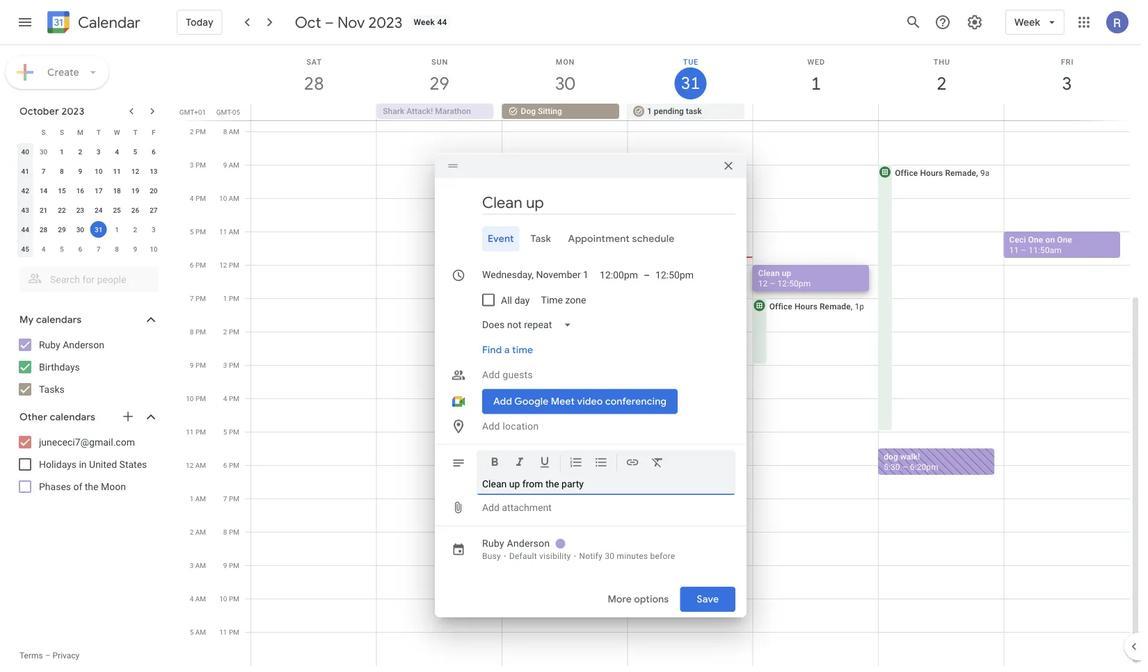 Task type: describe. For each thing, give the bounding box(es) containing it.
3 cell from the left
[[878, 104, 1004, 120]]

formatting options toolbar
[[477, 451, 735, 480]]

november 3 element
[[145, 221, 162, 238]]

0 horizontal spatial 8 pm
[[190, 328, 206, 336]]

gmt-
[[216, 108, 232, 116]]

1 horizontal spatial 11 pm
[[219, 628, 239, 637]]

calendars for my calendars
[[36, 314, 82, 326]]

10 up 12 am
[[186, 395, 194, 403]]

2 down the m
[[78, 148, 82, 156]]

9 am
[[223, 161, 239, 169]]

am for 8 am
[[229, 127, 239, 136]]

31 cell
[[89, 220, 108, 239]]

row containing 45
[[16, 239, 163, 259]]

numbered list image
[[569, 455, 583, 472]]

1 t from the left
[[96, 128, 101, 136]]

27 element
[[145, 202, 162, 218]]

today
[[186, 16, 213, 29]]

5:30pm
[[633, 462, 661, 472]]

1 horizontal spatial 28
[[303, 72, 323, 95]]

10 right 4 am
[[219, 595, 227, 603]]

– left 'end time' text box
[[644, 269, 650, 281]]

add location
[[482, 421, 539, 432]]

main drawer image
[[17, 14, 33, 31]]

1 horizontal spatial 8 pm
[[223, 528, 239, 536]]

sun 29
[[429, 57, 449, 95]]

ceci
[[1009, 235, 1026, 245]]

19
[[131, 186, 139, 195]]

10 inside november 10 element
[[150, 245, 158, 253]]

11 element
[[109, 163, 125, 180]]

3 up 10 "element"
[[97, 148, 101, 156]]

sat 28
[[303, 57, 323, 95]]

1 for 1 pm
[[223, 294, 227, 303]]

2 office hours remade , 9am from the left
[[895, 168, 997, 178]]

row containing 41
[[16, 161, 163, 181]]

1 vertical spatial anderson
[[507, 538, 550, 550]]

18
[[113, 186, 121, 195]]

walk!
[[900, 452, 920, 462]]

1 vertical spatial 9 pm
[[223, 562, 239, 570]]

Start time text field
[[600, 263, 638, 288]]

12 element
[[127, 163, 144, 180]]

notify
[[579, 552, 603, 562]]

am for 1 am
[[195, 495, 206, 503]]

11 down 10 am
[[219, 228, 227, 236]]

6 inside 'element'
[[78, 245, 82, 253]]

0 vertical spatial 29
[[429, 72, 449, 95]]

calendar element
[[45, 8, 140, 39]]

ceci one on one 11 – 11:50am
[[1009, 235, 1072, 255]]

dinner
[[633, 452, 657, 462]]

2 inside the thu 2
[[936, 72, 946, 95]]

after
[[660, 452, 678, 462]]

0 horizontal spatial 5 pm
[[190, 228, 206, 236]]

ruby inside "my calendars" list
[[39, 339, 60, 351]]

task
[[531, 233, 551, 245]]

find a time button
[[477, 338, 539, 363]]

12:50pm
[[778, 279, 811, 288]]

30 inside 'mon 30'
[[554, 72, 574, 95]]

remade inside 'office hours remade' button
[[569, 201, 600, 211]]

party inside button
[[669, 345, 689, 355]]

am for 11 am
[[229, 228, 239, 236]]

0 vertical spatial 44
[[437, 17, 447, 27]]

0 horizontal spatial 2023
[[62, 105, 84, 118]]

thu
[[934, 57, 950, 66]]

11 inside october 2023 grid
[[113, 167, 121, 175]]

other
[[19, 411, 47, 424]]

1 office hours remade , 9am from the left
[[644, 168, 746, 178]]

add for add guests
[[482, 369, 500, 381]]

moontower
[[714, 345, 757, 355]]

21 element
[[35, 202, 52, 218]]

insert link image
[[626, 455, 639, 472]]

0 horizontal spatial 3 pm
[[190, 161, 206, 169]]

2 one from the left
[[1057, 235, 1072, 245]]

ruby anderson inside "my calendars" list
[[39, 339, 104, 351]]

1 horizontal spatial event
[[759, 345, 780, 355]]

am for 10 am
[[229, 194, 239, 202]]

30 right notify
[[605, 552, 615, 562]]

today button
[[177, 6, 222, 39]]

5 am
[[190, 628, 206, 637]]

31, today element
[[90, 221, 107, 238]]

4 inside the november 4 element
[[42, 245, 46, 253]]

add guests button
[[477, 363, 735, 388]]

1 pending task
[[647, 106, 702, 116]]

wed
[[808, 57, 825, 66]]

m
[[77, 128, 83, 136]]

other calendars list
[[3, 431, 173, 498]]

party for dinner after the after-party 5:30pm , texas roadhouse
[[715, 452, 734, 462]]

event button
[[482, 226, 520, 252]]

create
[[47, 66, 79, 79]]

6 left the 12 pm
[[190, 261, 194, 269]]

add other calendars image
[[121, 410, 135, 424]]

14
[[40, 186, 47, 195]]

25 element
[[109, 202, 125, 218]]

row containing 43
[[16, 200, 163, 220]]

week for week
[[1015, 16, 1040, 29]]

7 right 41
[[42, 167, 46, 175]]

6 right 12 am
[[223, 461, 227, 470]]

office hours remade , 1pm
[[769, 302, 872, 311]]

2 9am from the left
[[980, 168, 997, 178]]

tue
[[683, 57, 699, 66]]

before
[[650, 552, 675, 562]]

after-
[[694, 452, 715, 462]]

privacy link
[[53, 651, 80, 661]]

busy
[[482, 552, 501, 562]]

roadhouse
[[690, 462, 732, 472]]

party at the moontower event rentals button
[[642, 332, 811, 358]]

time zone
[[541, 295, 586, 306]]

45
[[21, 245, 29, 253]]

up for 12
[[782, 268, 791, 278]]

remove formatting image
[[651, 455, 665, 472]]

time
[[512, 344, 533, 357]]

time
[[541, 295, 563, 306]]

to element
[[644, 269, 650, 281]]

7 left 1 pm
[[190, 294, 194, 303]]

appointment
[[568, 233, 630, 245]]

– right terms
[[45, 651, 50, 661]]

11 am
[[219, 228, 239, 236]]

italic image
[[513, 455, 527, 472]]

underline image
[[538, 455, 552, 472]]

october 2023 grid
[[13, 122, 163, 259]]

0 vertical spatial 10 pm
[[186, 395, 206, 403]]

november 1 element
[[109, 221, 125, 238]]

add for add location
[[482, 421, 500, 432]]

november 7 element
[[90, 241, 107, 257]]

november 6 element
[[72, 241, 89, 257]]

– inside ceci one on one 11 – 11:50am
[[1021, 245, 1027, 255]]

add attachment
[[482, 502, 552, 514]]

november 8 element
[[109, 241, 125, 257]]

13 element
[[145, 163, 162, 180]]

visibility
[[539, 552, 571, 562]]

states
[[119, 459, 147, 470]]

tab list containing event
[[446, 226, 735, 252]]

anderson inside "my calendars" list
[[63, 339, 104, 351]]

3 down 2 am
[[190, 562, 194, 570]]

6 down f
[[152, 148, 156, 156]]

17 element
[[90, 182, 107, 199]]

1 horizontal spatial 5 pm
[[223, 428, 239, 436]]

1 am
[[190, 495, 206, 503]]

1 inside wed 1
[[810, 72, 820, 95]]

location
[[503, 421, 539, 432]]

row containing s
[[16, 122, 163, 142]]

23
[[76, 206, 84, 214]]

30 right 29 element
[[76, 225, 84, 234]]

oct – nov 2023
[[295, 13, 402, 32]]

2 cell from the left
[[753, 104, 878, 120]]

row group inside october 2023 grid
[[16, 142, 163, 259]]

3 am
[[190, 562, 206, 570]]

create button
[[6, 56, 108, 89]]

shark
[[383, 106, 404, 116]]

22 element
[[54, 202, 70, 218]]

party for clean up from the party
[[562, 478, 584, 490]]

30 right 40 at the left of the page
[[40, 148, 47, 156]]

0 vertical spatial 11 pm
[[186, 428, 206, 436]]

14 element
[[35, 182, 52, 199]]

my calendars button
[[3, 309, 173, 331]]

add for add attachment
[[482, 502, 500, 514]]

3 link
[[1051, 67, 1083, 100]]

party inside button
[[659, 419, 679, 428]]

office hours remade
[[518, 201, 600, 211]]

25
[[113, 206, 121, 214]]

after
[[633, 419, 652, 428]]

in
[[79, 459, 87, 470]]

phases of the moon
[[39, 481, 126, 493]]

minutes
[[617, 552, 648, 562]]

november 10 element
[[145, 241, 162, 257]]

Add title text field
[[482, 192, 735, 213]]

2 link
[[926, 67, 958, 100]]

attack!
[[406, 106, 433, 116]]

1 horizontal spatial 4 pm
[[223, 395, 239, 403]]

1 horizontal spatial 3 pm
[[223, 361, 239, 369]]

am for 5 am
[[195, 628, 206, 637]]

office inside button
[[518, 201, 541, 211]]

gmt-05
[[216, 108, 240, 116]]

4 am
[[190, 595, 206, 603]]

up for from
[[509, 478, 520, 490]]

birthdays
[[39, 361, 80, 373]]

week 44
[[414, 17, 447, 27]]

2 down 1 pm
[[223, 328, 227, 336]]

29 inside october 2023 grid
[[58, 225, 66, 234]]

bulleted list image
[[594, 455, 608, 472]]

appointment schedule button
[[563, 226, 680, 252]]

Description text field
[[482, 478, 730, 490]]

28 element
[[35, 221, 52, 238]]

event inside tab list
[[488, 233, 514, 245]]

sat
[[306, 57, 322, 66]]

pending
[[654, 106, 684, 116]]

12 pm
[[219, 261, 239, 269]]

1 horizontal spatial 2 pm
[[223, 328, 239, 336]]

guests
[[503, 369, 533, 381]]

my calendars list
[[3, 334, 173, 401]]

row inside grid
[[245, 104, 1141, 120]]

15
[[58, 186, 66, 195]]

junececi7@gmail.com
[[39, 437, 135, 448]]

dog walk! 5:30 – 6:20pm
[[884, 452, 938, 472]]

at
[[691, 345, 698, 355]]

30 element
[[72, 221, 89, 238]]

grid containing 28
[[178, 45, 1141, 667]]

31 inside "element"
[[95, 225, 103, 234]]

notify 30 minutes before
[[579, 552, 675, 562]]



Task type: locate. For each thing, give the bounding box(es) containing it.
row
[[245, 104, 1141, 120], [16, 122, 163, 142], [16, 142, 163, 161], [16, 161, 163, 181], [16, 181, 163, 200], [16, 200, 163, 220], [16, 220, 163, 239], [16, 239, 163, 259]]

28 left 29 element
[[40, 225, 47, 234]]

grid
[[178, 45, 1141, 667]]

0 vertical spatial 31
[[680, 72, 699, 94]]

october 2023
[[19, 105, 84, 118]]

on
[[1045, 235, 1055, 245]]

zone
[[565, 295, 586, 306]]

1 9am from the left
[[729, 168, 746, 178]]

10 left 11 element
[[95, 167, 103, 175]]

other calendars button
[[3, 406, 173, 429]]

0 vertical spatial 4 pm
[[190, 194, 206, 202]]

16 element
[[72, 182, 89, 199]]

november 9 element
[[127, 241, 144, 257]]

default
[[509, 552, 537, 562]]

0 horizontal spatial clean
[[482, 478, 507, 490]]

7 left the november 8 element on the top left of the page
[[97, 245, 101, 253]]

2 down the 1 am
[[190, 528, 194, 536]]

2 pm down gmt+01
[[190, 127, 206, 136]]

1 for 1 pending task
[[647, 106, 652, 116]]

november 5 element
[[54, 241, 70, 257]]

clean up from the party
[[482, 478, 584, 490]]

10
[[95, 167, 103, 175], [219, 194, 227, 202], [150, 245, 158, 253], [186, 395, 194, 403], [219, 595, 227, 603]]

1 inside "element"
[[115, 225, 119, 234]]

1 vertical spatial 11 pm
[[219, 628, 239, 637]]

am down 4 am
[[195, 628, 206, 637]]

44 up sun
[[437, 17, 447, 27]]

3 down 1 pm
[[223, 361, 227, 369]]

fri
[[1061, 57, 1074, 66]]

privacy
[[53, 651, 80, 661]]

am up 2 am
[[195, 495, 206, 503]]

4 pm
[[190, 194, 206, 202], [223, 395, 239, 403]]

tab list
[[446, 226, 735, 252]]

0 vertical spatial 5 pm
[[190, 228, 206, 236]]

31 link
[[675, 67, 707, 100]]

0 horizontal spatial s
[[41, 128, 46, 136]]

0 horizontal spatial 7 pm
[[190, 294, 206, 303]]

31 down tue
[[680, 72, 699, 94]]

1 s from the left
[[41, 128, 46, 136]]

cell down 3 link
[[1004, 104, 1129, 120]]

– inside dog walk! 5:30 – 6:20pm
[[902, 462, 908, 472]]

1 right september 30 element at the left top of the page
[[60, 148, 64, 156]]

1 vertical spatial up
[[509, 478, 520, 490]]

1 for 1 am
[[190, 495, 194, 503]]

15 element
[[54, 182, 70, 199]]

1 horizontal spatial 2023
[[368, 13, 402, 32]]

the for moon
[[85, 481, 98, 493]]

2023 right nov
[[368, 13, 402, 32]]

dog
[[884, 452, 898, 462]]

add left location at the bottom left of the page
[[482, 421, 500, 432]]

11 down ceci
[[1009, 245, 1019, 255]]

am up the 1 am
[[195, 461, 206, 470]]

11 pm up 12 am
[[186, 428, 206, 436]]

None search field
[[0, 262, 173, 292]]

0 vertical spatial anderson
[[63, 339, 104, 351]]

0 horizontal spatial party
[[562, 478, 584, 490]]

6 pm left the 12 pm
[[190, 261, 206, 269]]

add left attachment
[[482, 502, 500, 514]]

the inside button
[[700, 345, 712, 355]]

1 horizontal spatial party
[[715, 452, 734, 462]]

1 vertical spatial ruby anderson
[[482, 538, 550, 550]]

week right settings menu image
[[1015, 16, 1040, 29]]

1 vertical spatial 6 pm
[[223, 461, 239, 470]]

0 vertical spatial 9 pm
[[190, 361, 206, 369]]

– left the '12:50pm'
[[770, 279, 775, 288]]

0 horizontal spatial office hours remade , 9am
[[644, 168, 746, 178]]

calendars right my
[[36, 314, 82, 326]]

0 vertical spatial ruby
[[39, 339, 60, 351]]

1 vertical spatial 44
[[21, 225, 29, 234]]

10 pm
[[186, 395, 206, 403], [219, 595, 239, 603]]

row group containing 40
[[16, 142, 163, 259]]

the right from
[[545, 478, 559, 490]]

3 right november 2 'element'
[[152, 225, 156, 234]]

november 4 element
[[35, 241, 52, 257]]

cell down 28 link at the top left
[[251, 104, 377, 120]]

12 for 12
[[131, 167, 139, 175]]

0 horizontal spatial 4 pm
[[190, 194, 206, 202]]

1 vertical spatial 2023
[[62, 105, 84, 118]]

05
[[232, 108, 240, 116]]

1 horizontal spatial week
[[1015, 16, 1040, 29]]

44 inside october 2023 grid
[[21, 225, 29, 234]]

am for 3 am
[[195, 562, 206, 570]]

1 vertical spatial 29
[[58, 225, 66, 234]]

0 horizontal spatial 10 pm
[[186, 395, 206, 403]]

1 vertical spatial 7 pm
[[223, 495, 239, 503]]

0 horizontal spatial 11 pm
[[186, 428, 206, 436]]

1 link
[[800, 67, 832, 100]]

0 vertical spatial clean
[[758, 268, 780, 278]]

-
[[654, 419, 657, 428]]

29
[[429, 72, 449, 95], [58, 225, 66, 234]]

29 right 28 element
[[58, 225, 66, 234]]

other calendars
[[19, 411, 95, 424]]

0 vertical spatial party
[[715, 452, 734, 462]]

0 horizontal spatial ruby anderson
[[39, 339, 104, 351]]

2 inside 'element'
[[133, 225, 137, 234]]

3 inside 'fri 3'
[[1061, 72, 1071, 95]]

1 horizontal spatial 31
[[680, 72, 699, 94]]

s up september 30 element at the left top of the page
[[41, 128, 46, 136]]

30 down mon
[[554, 72, 574, 95]]

schedule
[[632, 233, 675, 245]]

sitting
[[538, 106, 562, 116]]

add guests
[[482, 369, 533, 381]]

0 horizontal spatial 9am
[[729, 168, 746, 178]]

4 cell from the left
[[1004, 104, 1129, 120]]

cell down 2 link
[[878, 104, 1004, 120]]

7 pm left 1 pm
[[190, 294, 206, 303]]

44 left 28 element
[[21, 225, 29, 234]]

week up sun
[[414, 17, 435, 27]]

2023 up the m
[[62, 105, 84, 118]]

party right -
[[659, 419, 679, 428]]

anderson up default
[[507, 538, 550, 550]]

shark attack! marathon button
[[377, 104, 494, 119]]

am for 9 am
[[229, 161, 239, 169]]

september 30 element
[[35, 143, 52, 160]]

am down 2 am
[[195, 562, 206, 570]]

up inside clean up 12 – 12:50pm
[[782, 268, 791, 278]]

0 vertical spatial 2 pm
[[190, 127, 206, 136]]

cell
[[251, 104, 377, 120], [753, 104, 878, 120], [878, 104, 1004, 120], [1004, 104, 1129, 120]]

up up the '12:50pm'
[[782, 268, 791, 278]]

0 vertical spatial 7 pm
[[190, 294, 206, 303]]

1 horizontal spatial 9am
[[980, 168, 997, 178]]

0 horizontal spatial up
[[509, 478, 520, 490]]

42
[[21, 186, 29, 195]]

am down the 1 am
[[195, 528, 206, 536]]

oct
[[295, 13, 321, 32]]

0 horizontal spatial week
[[414, 17, 435, 27]]

party
[[669, 345, 689, 355], [659, 419, 679, 428]]

moon
[[101, 481, 126, 493]]

appointment schedule
[[568, 233, 675, 245]]

dinner after the after-party 5:30pm , texas roadhouse
[[633, 452, 734, 472]]

gmt+01
[[179, 108, 206, 116]]

9 pm
[[190, 361, 206, 369], [223, 562, 239, 570]]

, inside dinner after the after-party 5:30pm , texas roadhouse
[[661, 462, 663, 472]]

terms – privacy
[[19, 651, 80, 661]]

3 down fri
[[1061, 72, 1071, 95]]

one
[[1028, 235, 1043, 245], [1057, 235, 1072, 245]]

the inside dinner after the after-party 5:30pm , texas roadhouse
[[680, 452, 692, 462]]

calendar heading
[[75, 13, 140, 32]]

am
[[229, 127, 239, 136], [229, 161, 239, 169], [229, 194, 239, 202], [229, 228, 239, 236], [195, 461, 206, 470], [195, 495, 206, 503], [195, 528, 206, 536], [195, 562, 206, 570], [195, 595, 206, 603], [195, 628, 206, 637]]

find
[[482, 344, 502, 357]]

1 horizontal spatial 7 pm
[[223, 495, 239, 503]]

am for 12 am
[[195, 461, 206, 470]]

default visibility
[[509, 552, 571, 562]]

17
[[95, 186, 103, 195]]

1 horizontal spatial one
[[1057, 235, 1072, 245]]

0 vertical spatial add
[[482, 369, 500, 381]]

row containing 40
[[16, 142, 163, 161]]

1 cell from the left
[[251, 104, 377, 120]]

marathon
[[435, 106, 471, 116]]

all day
[[501, 295, 530, 306]]

ruby anderson up the birthdays
[[39, 339, 104, 351]]

ruby up busy
[[482, 538, 504, 550]]

1 horizontal spatial t
[[133, 128, 137, 136]]

1 down the 12 pm
[[223, 294, 227, 303]]

1 horizontal spatial s
[[60, 128, 64, 136]]

clean for clean up from the party
[[482, 478, 507, 490]]

6:20pm
[[910, 462, 938, 472]]

Start date text field
[[482, 267, 589, 284]]

the for moontower
[[700, 345, 712, 355]]

16
[[76, 186, 84, 195]]

0 vertical spatial 28
[[303, 72, 323, 95]]

11:50am
[[1029, 245, 1062, 255]]

bold image
[[488, 455, 502, 472]]

24 element
[[90, 202, 107, 218]]

1 add from the top
[[482, 369, 500, 381]]

29 down sun
[[429, 72, 449, 95]]

12 for 12 am
[[186, 461, 194, 470]]

1 horizontal spatial 44
[[437, 17, 447, 27]]

2 t from the left
[[133, 128, 137, 136]]

mon 30
[[554, 57, 575, 95]]

anderson down my calendars dropdown button
[[63, 339, 104, 351]]

am down 3 am
[[195, 595, 206, 603]]

1 horizontal spatial anderson
[[507, 538, 550, 550]]

1 vertical spatial ruby
[[482, 538, 504, 550]]

1pm
[[855, 302, 872, 311]]

6 pm right 12 am
[[223, 461, 239, 470]]

2 down gmt+01
[[190, 127, 194, 136]]

2 down thu
[[936, 72, 946, 95]]

clean
[[758, 268, 780, 278], [482, 478, 507, 490]]

3 pm
[[190, 161, 206, 169], [223, 361, 239, 369]]

holidays in united states
[[39, 459, 147, 470]]

t right w at the top left
[[133, 128, 137, 136]]

week inside week popup button
[[1015, 16, 1040, 29]]

the for after-
[[680, 452, 692, 462]]

1 vertical spatial 3 pm
[[223, 361, 239, 369]]

office hours remade button
[[501, 198, 618, 432]]

2
[[936, 72, 946, 95], [190, 127, 194, 136], [78, 148, 82, 156], [133, 225, 137, 234], [223, 328, 227, 336], [190, 528, 194, 536]]

26
[[131, 206, 139, 214]]

my
[[19, 314, 34, 326]]

1 vertical spatial 31
[[95, 225, 103, 234]]

3 add from the top
[[482, 502, 500, 514]]

the right at at the bottom right of page
[[700, 345, 712, 355]]

1 vertical spatial event
[[759, 345, 780, 355]]

ruby anderson up default
[[482, 538, 550, 550]]

0 vertical spatial 6 pm
[[190, 261, 206, 269]]

2 s from the left
[[60, 128, 64, 136]]

party up roadhouse
[[715, 452, 734, 462]]

am down 9 am
[[229, 194, 239, 202]]

– inside clean up 12 – 12:50pm
[[770, 279, 775, 288]]

time zone button
[[535, 288, 592, 313]]

dog sitting
[[521, 106, 562, 116]]

office hours remade , 9am
[[644, 168, 746, 178], [895, 168, 997, 178]]

7 pm right the 1 am
[[223, 495, 239, 503]]

clean up the '12:50pm'
[[758, 268, 780, 278]]

None field
[[477, 313, 583, 338]]

3 inside "element"
[[152, 225, 156, 234]]

row containing 42
[[16, 181, 163, 200]]

add down the find
[[482, 369, 500, 381]]

1 vertical spatial 5 pm
[[223, 428, 239, 436]]

the up texas
[[680, 452, 692, 462]]

31 right 30 element
[[95, 225, 103, 234]]

1 inside button
[[647, 106, 652, 116]]

0 vertical spatial event
[[488, 233, 514, 245]]

2023
[[368, 13, 402, 32], [62, 105, 84, 118]]

0 horizontal spatial t
[[96, 128, 101, 136]]

Search for people text field
[[28, 267, 150, 292]]

23 element
[[72, 202, 89, 218]]

10 pm right 4 am
[[219, 595, 239, 603]]

12
[[131, 167, 139, 175], [219, 261, 227, 269], [758, 279, 768, 288], [186, 461, 194, 470]]

0 horizontal spatial 29
[[58, 225, 66, 234]]

11 up 12 am
[[186, 428, 194, 436]]

rentals
[[782, 345, 811, 355]]

day
[[514, 295, 530, 306]]

26 element
[[127, 202, 144, 218]]

1 one from the left
[[1028, 235, 1043, 245]]

1 left pending
[[647, 106, 652, 116]]

12 down the 11 am
[[219, 261, 227, 269]]

28 inside 28 element
[[40, 225, 47, 234]]

1 right 31, today "element"
[[115, 225, 119, 234]]

1 horizontal spatial ruby
[[482, 538, 504, 550]]

1 vertical spatial party
[[659, 419, 679, 428]]

1 vertical spatial 2 pm
[[223, 328, 239, 336]]

event
[[488, 233, 514, 245], [759, 345, 780, 355]]

united
[[89, 459, 117, 470]]

0 horizontal spatial 2 pm
[[190, 127, 206, 136]]

november 2 element
[[127, 221, 144, 238]]

0 horizontal spatial 28
[[40, 225, 47, 234]]

0 vertical spatial party
[[669, 345, 689, 355]]

task button
[[525, 226, 557, 252]]

nov
[[337, 13, 365, 32]]

,
[[725, 168, 727, 178], [976, 168, 978, 178], [851, 302, 853, 311], [661, 462, 663, 472]]

party left at at the bottom right of page
[[669, 345, 689, 355]]

am down 8 am
[[229, 161, 239, 169]]

End time text field
[[656, 263, 694, 288]]

1 vertical spatial clean
[[482, 478, 507, 490]]

row containing shark attack! marathon
[[245, 104, 1141, 120]]

1 vertical spatial 4 pm
[[223, 395, 239, 403]]

after - party button
[[627, 415, 744, 442]]

add inside button
[[482, 502, 500, 514]]

clean down bold icon
[[482, 478, 507, 490]]

2 left 'november 3' "element"
[[133, 225, 137, 234]]

the inside "list"
[[85, 481, 98, 493]]

1 vertical spatial add
[[482, 421, 500, 432]]

week for week 44
[[414, 17, 435, 27]]

11 inside ceci one on one 11 – 11:50am
[[1009, 245, 1019, 255]]

1 vertical spatial 8 pm
[[223, 528, 239, 536]]

clean for clean up 12 – 12:50pm
[[758, 268, 780, 278]]

1 horizontal spatial 9 pm
[[223, 562, 239, 570]]

one up the 11:50am
[[1028, 235, 1043, 245]]

7 right the 1 am
[[223, 495, 227, 503]]

sun
[[431, 57, 448, 66]]

0 vertical spatial 8 pm
[[190, 328, 206, 336]]

a
[[504, 344, 510, 357]]

s left the m
[[60, 128, 64, 136]]

f
[[152, 128, 156, 136]]

row containing 44
[[16, 220, 163, 239]]

12 inside clean up 12 – 12:50pm
[[758, 279, 768, 288]]

party
[[715, 452, 734, 462], [562, 478, 584, 490]]

am up the 12 pm
[[229, 228, 239, 236]]

28 link
[[298, 67, 330, 100]]

calendars for other calendars
[[50, 411, 95, 424]]

12 for 12 pm
[[219, 261, 227, 269]]

row group
[[16, 142, 163, 259]]

1 vertical spatial calendars
[[50, 411, 95, 424]]

from
[[522, 478, 543, 490]]

9am
[[729, 168, 746, 178], [980, 168, 997, 178]]

phases
[[39, 481, 71, 493]]

10 pm up 12 am
[[186, 395, 206, 403]]

19 element
[[127, 182, 144, 199]]

settings menu image
[[967, 14, 983, 31]]

2 pm down 1 pm
[[223, 328, 239, 336]]

1 vertical spatial party
[[562, 478, 584, 490]]

– down the "walk!"
[[902, 462, 908, 472]]

tasks
[[39, 384, 65, 395]]

0 vertical spatial ruby anderson
[[39, 339, 104, 351]]

1 vertical spatial 28
[[40, 225, 47, 234]]

cell down the 1 link on the top right of the page
[[753, 104, 878, 120]]

11 right 5 am
[[219, 628, 227, 637]]

hours inside button
[[544, 201, 566, 211]]

2 add from the top
[[482, 421, 500, 432]]

one right on
[[1057, 235, 1072, 245]]

0 vertical spatial 2023
[[368, 13, 402, 32]]

0 horizontal spatial anderson
[[63, 339, 104, 351]]

1 horizontal spatial up
[[782, 268, 791, 278]]

1 horizontal spatial 10 pm
[[219, 595, 239, 603]]

6 right november 5 element on the left of the page
[[78, 245, 82, 253]]

0 horizontal spatial 44
[[21, 225, 29, 234]]

clean inside clean up 12 – 12:50pm
[[758, 268, 780, 278]]

18 element
[[109, 182, 125, 199]]

12 up the 1 am
[[186, 461, 194, 470]]

8
[[223, 127, 227, 136], [60, 167, 64, 175], [115, 245, 119, 253], [190, 328, 194, 336], [223, 528, 227, 536]]

22
[[58, 206, 66, 214]]

the right of
[[85, 481, 98, 493]]

5:30
[[884, 462, 900, 472]]

am down 05
[[229, 127, 239, 136]]

1 horizontal spatial office hours remade , 9am
[[895, 168, 997, 178]]

am for 4 am
[[195, 595, 206, 603]]

10 up the 11 am
[[219, 194, 227, 202]]

1 horizontal spatial ruby anderson
[[482, 538, 550, 550]]

12 inside october 2023 grid
[[131, 167, 139, 175]]

11 pm right 5 am
[[219, 628, 239, 637]]

0 horizontal spatial 6 pm
[[190, 261, 206, 269]]

am for 2 am
[[195, 528, 206, 536]]

1 down wed
[[810, 72, 820, 95]]

1 for november 1 "element"
[[115, 225, 119, 234]]

my calendars
[[19, 314, 82, 326]]

3 right 13 'element'
[[190, 161, 194, 169]]

10 element
[[90, 163, 107, 180]]

29 element
[[54, 221, 70, 238]]

0 vertical spatial calendars
[[36, 314, 82, 326]]

6 pm
[[190, 261, 206, 269], [223, 461, 239, 470]]

0 horizontal spatial ruby
[[39, 339, 60, 351]]

ruby up the birthdays
[[39, 339, 60, 351]]

7 inside 'element'
[[97, 245, 101, 253]]

week button
[[1006, 6, 1065, 39]]

party inside dinner after the after-party 5:30pm , texas roadhouse
[[715, 452, 734, 462]]

1 horizontal spatial clean
[[758, 268, 780, 278]]

– right oct on the left top
[[325, 13, 334, 32]]

dog sitting button
[[502, 104, 619, 119]]

pm
[[195, 127, 206, 136], [195, 161, 206, 169], [195, 194, 206, 202], [195, 228, 206, 236], [195, 261, 206, 269], [229, 261, 239, 269], [195, 294, 206, 303], [229, 294, 239, 303], [195, 328, 206, 336], [229, 328, 239, 336], [195, 361, 206, 369], [229, 361, 239, 369], [195, 395, 206, 403], [229, 395, 239, 403], [195, 428, 206, 436], [229, 428, 239, 436], [229, 461, 239, 470], [229, 495, 239, 503], [229, 528, 239, 536], [229, 562, 239, 570], [229, 595, 239, 603], [229, 628, 239, 637]]

20 element
[[145, 182, 162, 199]]

3 pm down 1 pm
[[223, 361, 239, 369]]

0 vertical spatial 3 pm
[[190, 161, 206, 169]]

12 right 11 element
[[131, 167, 139, 175]]

1 vertical spatial 10 pm
[[219, 595, 239, 603]]

10 inside 10 "element"
[[95, 167, 103, 175]]

0 horizontal spatial 9 pm
[[190, 361, 206, 369]]

1 horizontal spatial 6 pm
[[223, 461, 239, 470]]

add inside 'add guests' dropdown button
[[482, 369, 500, 381]]

0 horizontal spatial one
[[1028, 235, 1043, 245]]



Task type: vqa. For each thing, say whether or not it's contained in the screenshot.
DALLAS, related to 1
no



